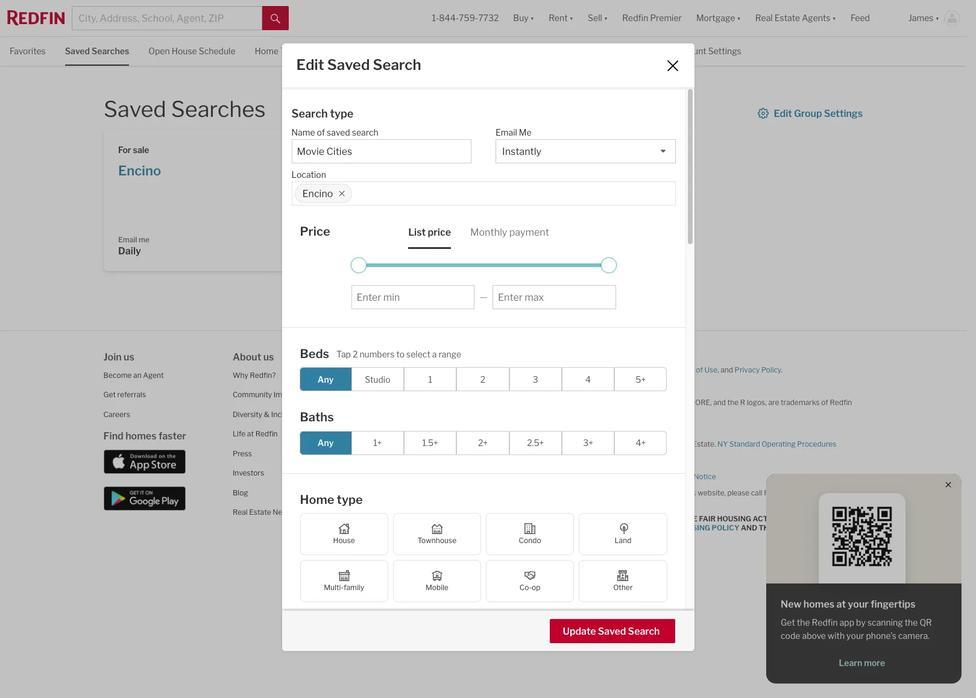 Task type: vqa. For each thing, say whether or not it's contained in the screenshot.
THE in REDFIN IS COMMITTED TO AND ABIDES BY THE FAIR HOUSING ACT AND EQUAL OPPORTUNITY ACT. READ REDFIN'S
yes



Task type: describe. For each thing, give the bounding box(es) containing it.
equal housing opportunity image
[[491, 514, 520, 543]]

email me daily
[[118, 235, 150, 257]]

4+ radio
[[615, 431, 667, 455]]

new york state fair housing notice link
[[527, 524, 858, 542]]

baths
[[300, 410, 334, 425]]

edit group settings button
[[758, 108, 864, 119]]

redfin premier
[[623, 13, 682, 23]]

1+ radio
[[352, 431, 404, 455]]

update saved search
[[563, 626, 660, 637]]

no results button
[[598, 620, 673, 644]]

fair housing policy link
[[658, 524, 740, 533]]

homes for new
[[804, 599, 835, 610]]

search for update saved search
[[628, 626, 660, 637]]

us
[[391, 371, 400, 380]]

homes for find
[[126, 431, 157, 442]]

1 checkbox
[[404, 368, 457, 392]]

of inside redfin and all redfin variants, title forward, walk score, and the r logos, are trademarks of redfin corporation, registered or pending in the uspto.
[[822, 398, 829, 407]]

Co-op checkbox
[[486, 561, 574, 603]]

open house schedule
[[149, 46, 236, 56]]

consumer
[[620, 472, 655, 481]]

Studio checkbox
[[352, 368, 404, 392]]

read
[[601, 524, 621, 533]]

5+
[[636, 375, 646, 385]]

1 vertical spatial searches
[[171, 96, 266, 122]]

open house schedule link
[[149, 37, 236, 64]]

edit for edit group settings
[[774, 108, 792, 119]]

1 vertical spatial saved searches
[[104, 96, 266, 122]]

business
[[571, 439, 600, 448]]

0 vertical spatial saved searches
[[65, 46, 129, 56]]

759-
[[459, 13, 478, 23]]

uspto.
[[629, 407, 655, 416]]

act.
[[583, 524, 599, 533]]

my
[[557, 382, 568, 391]]

currency
[[531, 552, 561, 561]]

prices in local currency
[[484, 552, 561, 561]]

3
[[533, 375, 538, 385]]

1 horizontal spatial the
[[759, 524, 774, 533]]

location element
[[292, 164, 670, 182]]

in inside redfin and all redfin variants, title forward, walk score, and the r logos, are trademarks of redfin corporation, registered or pending in the uspto.
[[609, 407, 615, 416]]

edit saved search element
[[296, 56, 651, 73]]

tap 2 numbers to select a range
[[337, 349, 462, 360]]

minimum price slider
[[351, 257, 366, 273]]

House checkbox
[[300, 514, 388, 556]]

1 vertical spatial to
[[652, 365, 659, 374]]

1.5+
[[423, 438, 438, 448]]

2 checkbox
[[457, 368, 509, 392]]

investors button
[[233, 469, 264, 478]]

redfin down my
[[543, 398, 569, 407]]

option group for baths
[[299, 431, 667, 455]]

housing inside new york state fair housing notice
[[527, 533, 562, 542]]

0 vertical spatial option group
[[299, 368, 667, 392]]

ny standard operating procedures link
[[718, 439, 837, 448]]

844-
[[439, 13, 459, 23]]

0 horizontal spatial settings
[[709, 46, 742, 56]]

state
[[817, 524, 840, 533]]

are inside redfin and all redfin variants, title forward, walk score, and the r logos, are trademarks of redfin corporation, registered or pending in the uspto.
[[769, 398, 780, 407]]

favorites link
[[10, 37, 46, 64]]

get for get referrals
[[104, 390, 116, 399]]

submit search image
[[271, 14, 280, 23]]

monthly payment element
[[470, 216, 549, 249]]

1 vertical spatial settings
[[824, 108, 863, 119]]

2+ radio
[[457, 431, 509, 455]]

careers button
[[104, 410, 130, 419]]

select
[[407, 349, 431, 360]]

2+
[[478, 438, 488, 448]]

the left r
[[728, 398, 739, 407]]

community impact button
[[233, 390, 297, 399]]

screen
[[549, 488, 572, 497]]

download the redfin app from the google play store image
[[104, 486, 186, 511]]

2023:
[[549, 365, 569, 374]]

blog button
[[233, 488, 248, 497]]

mobile
[[426, 584, 449, 593]]

group
[[794, 108, 822, 119]]

us for join us
[[124, 351, 134, 363]]

1 vertical spatial estate
[[249, 508, 271, 517]]

type for home type
[[337, 493, 363, 507]]

new for new homes at your fingertips
[[781, 599, 802, 610]]

diversity
[[233, 410, 263, 419]]

0 vertical spatial real
[[676, 439, 691, 448]]

sell
[[515, 382, 527, 391]]

3+ radio
[[562, 431, 615, 455]]

0 vertical spatial your
[[848, 599, 869, 610]]

email me
[[496, 128, 532, 138]]

life at redfin button
[[233, 429, 278, 439]]

estate.
[[693, 439, 716, 448]]

Townhouse checkbox
[[393, 514, 481, 556]]

feed
[[851, 13, 870, 23]]

feed button
[[844, 0, 902, 36]]

any for studio
[[318, 375, 334, 385]]

reading
[[657, 488, 682, 497]]

0 horizontal spatial fair
[[658, 524, 675, 533]]

privacy
[[735, 365, 760, 374]]

licenses
[[574, 456, 604, 465]]

you inside if you are using a screen reader, or having trouble reading this website, please call redfin customer support for help at
[[498, 488, 510, 497]]

get the redfin app by scanning the qr code above with your phone's camera.
[[781, 618, 932, 641]]

rent. button
[[362, 450, 380, 459]]

0 horizontal spatial search
[[292, 107, 328, 120]]

loans
[[421, 470, 442, 479]]

bay equity home loans button
[[362, 470, 442, 479]]

download the redfin app on the apple app store image
[[104, 450, 186, 474]]

scanning
[[868, 618, 903, 628]]

bay equity home loans
[[362, 470, 442, 479]]

redfin left "is"
[[491, 439, 514, 448]]

saved searches link
[[65, 37, 129, 64]]

co-
[[520, 584, 532, 593]]

help
[[362, 390, 378, 399]]

encino inside edit saved search dialog
[[302, 188, 333, 200]]

life
[[233, 429, 246, 439]]

type for search type
[[330, 107, 354, 120]]

redfin down &
[[256, 429, 278, 439]]

Enter min text field
[[357, 292, 469, 303]]

this
[[684, 488, 696, 497]]

3 checkbox
[[509, 368, 562, 392]]

diversity & inclusion
[[233, 410, 301, 419]]

a inside dialog
[[432, 349, 437, 360]]

1 horizontal spatial and
[[741, 524, 758, 533]]

email for email me daily
[[118, 235, 137, 244]]

2 horizontal spatial home
[[399, 470, 420, 479]]

california dre #01521930
[[491, 423, 581, 432]]

1 horizontal spatial housing
[[676, 524, 711, 533]]

real estate licenses link
[[534, 456, 604, 465]]

new for new mexico real estate licenses
[[491, 456, 507, 465]]

notice
[[694, 472, 716, 481]]

protection
[[656, 472, 692, 481]]

title
[[601, 398, 621, 407]]

list
[[408, 227, 426, 238]]

results
[[628, 626, 659, 638]]

for
[[852, 488, 862, 497]]

1 vertical spatial ,
[[617, 472, 618, 481]]

0 vertical spatial or
[[528, 382, 535, 391]]

sale
[[133, 144, 149, 155]]

0 horizontal spatial .
[[639, 382, 641, 391]]

trademarks
[[781, 398, 820, 407]]

edit for edit saved search
[[296, 56, 324, 73]]

City, Address, School, Agent, ZIP search field
[[72, 6, 262, 30]]

get referrals button
[[104, 390, 146, 399]]

house inside option
[[333, 536, 355, 546]]

and right score, at the right bottom of the page
[[714, 398, 726, 407]]

rent.
[[362, 450, 380, 459]]

new york state fair housing notice
[[527, 524, 858, 542]]

the inside the redfin is committed to and abides by the fair housing act and equal opportunity act. read redfin's
[[683, 515, 698, 524]]

customer
[[788, 488, 822, 497]]

your inside get the redfin app by scanning the qr code above with your phone's camera.
[[847, 631, 865, 641]]

payment
[[510, 227, 549, 238]]

terms
[[674, 365, 695, 374]]

dre
[[525, 423, 540, 432]]

support
[[823, 488, 851, 497]]

0 horizontal spatial about
[[233, 351, 261, 363]]

0 vertical spatial 2
[[353, 349, 358, 360]]

and left all
[[520, 398, 532, 407]]

by
[[857, 618, 866, 628]]

0 horizontal spatial house
[[172, 46, 197, 56]]

name of saved search element
[[292, 121, 466, 140]]

abides
[[642, 515, 670, 524]]

maximum price slider
[[601, 257, 617, 273]]

to for range
[[397, 349, 405, 360]]

0 horizontal spatial in
[[507, 552, 513, 561]]

1 horizontal spatial new
[[609, 439, 625, 448]]

if
[[491, 488, 496, 497]]

location
[[292, 170, 326, 180]]

diversity & inclusion button
[[233, 410, 301, 419]]

1 horizontal spatial about
[[528, 472, 549, 481]]

the up camera.
[[905, 618, 918, 628]]

2 horizontal spatial at
[[837, 599, 846, 610]]

january
[[522, 365, 548, 374]]

Any radio
[[299, 431, 352, 455]]



Task type: locate. For each thing, give the bounding box(es) containing it.
1 vertical spatial email
[[118, 235, 137, 244]]

list price
[[408, 227, 451, 238]]

, up having at the right of page
[[617, 472, 618, 481]]

1 vertical spatial home
[[399, 470, 420, 479]]

0 horizontal spatial at
[[247, 429, 254, 439]]

of left use
[[696, 365, 703, 374]]

email me element
[[496, 121, 670, 140]]

0 horizontal spatial estate
[[249, 508, 271, 517]]

get up careers "button"
[[104, 390, 116, 399]]

0 horizontal spatial us
[[124, 351, 134, 363]]

house right 'open'
[[172, 46, 197, 56]]

0 horizontal spatial housing
[[527, 533, 562, 542]]

0 horizontal spatial encino
[[118, 163, 161, 178]]

or inside redfin and all redfin variants, title forward, walk score, and the r logos, are trademarks of redfin corporation, registered or pending in the uspto.
[[571, 407, 579, 416]]

0 vertical spatial in
[[609, 407, 615, 416]]

or down services at the right bottom of the page
[[598, 488, 606, 497]]

at
[[247, 429, 254, 439], [507, 497, 514, 506], [837, 599, 846, 610]]

home for home type
[[300, 493, 334, 507]]

new mexico real estate licenses
[[491, 456, 604, 465]]

real down blog
[[233, 508, 248, 517]]

of inside edit saved search dialog
[[317, 128, 325, 138]]

in right 3+
[[602, 439, 608, 448]]

Mobile checkbox
[[393, 561, 481, 603]]

1 vertical spatial get
[[781, 618, 795, 628]]

2 vertical spatial new
[[781, 599, 802, 610]]

email left me
[[496, 128, 517, 138]]

at up app
[[837, 599, 846, 610]]

0 horizontal spatial 2
[[353, 349, 358, 360]]

condo
[[519, 536, 541, 546]]

email inside email me daily
[[118, 235, 137, 244]]

1 horizontal spatial at
[[507, 497, 514, 506]]

2 left the 'do'
[[481, 375, 486, 385]]

1 vertical spatial encino
[[302, 188, 333, 200]]

a inside if you are using a screen reader, or having trouble reading this website, please call redfin customer support for help at
[[544, 488, 548, 497]]

0 horizontal spatial are
[[512, 488, 522, 497]]

4 checkbox
[[562, 368, 615, 392]]

0 horizontal spatial real
[[233, 508, 248, 517]]

1 horizontal spatial real
[[534, 456, 549, 465]]

1 vertical spatial in
[[602, 439, 608, 448]]

if you are using a screen reader, or having trouble reading this website, please call redfin customer support for help at
[[491, 488, 862, 506]]

the left the terms
[[661, 365, 672, 374]]

2 horizontal spatial housing
[[717, 515, 752, 524]]

redfin inside button
[[623, 13, 649, 23]]

1 vertical spatial 2
[[481, 375, 486, 385]]

1 vertical spatial house
[[333, 536, 355, 546]]

0 horizontal spatial the
[[683, 515, 698, 524]]

new up code
[[781, 599, 802, 610]]

0 vertical spatial home
[[255, 46, 279, 56]]

learn more link
[[781, 657, 944, 669]]

daily
[[118, 245, 141, 257]]

2.5+ radio
[[509, 431, 562, 455]]

policy
[[712, 524, 740, 533]]

or right sell
[[528, 382, 535, 391]]

in
[[609, 407, 615, 416], [602, 439, 608, 448], [507, 552, 513, 561]]

in right pending
[[609, 407, 615, 416]]

and right act
[[770, 515, 786, 524]]

1 horizontal spatial us
[[263, 351, 274, 363]]

or inside if you are using a screen reader, or having trouble reading this website, please call redfin customer support for help at
[[598, 488, 606, 497]]

1 horizontal spatial fair
[[699, 515, 716, 524]]

0 horizontal spatial searches
[[92, 46, 129, 56]]

redfin inside get the redfin app by scanning the qr code above with your phone's camera.
[[812, 618, 838, 628]]

to right agree
[[652, 365, 659, 374]]

find up 'contact'
[[362, 351, 382, 363]]

1 any from the top
[[318, 375, 334, 385]]

none search field inside edit saved search dialog
[[352, 182, 675, 207]]

1 horizontal spatial ,
[[718, 365, 719, 374]]

fair inside new york state fair housing notice
[[842, 524, 858, 533]]

are inside if you are using a screen reader, or having trouble reading this website, please call redfin customer support for help at
[[512, 488, 522, 497]]

redfin premier button
[[615, 0, 689, 36]]

are
[[769, 398, 780, 407], [512, 488, 522, 497]]

Any checkbox
[[299, 368, 352, 392]]

2 horizontal spatial of
[[822, 398, 829, 407]]

1 horizontal spatial homes
[[804, 599, 835, 610]]

0 vertical spatial homes
[[126, 431, 157, 442]]

home left loans
[[399, 470, 420, 479]]

homes
[[126, 431, 157, 442], [804, 599, 835, 610]]

saved inside button
[[598, 626, 626, 637]]

any down baths
[[318, 438, 334, 448]]

2 us from the left
[[263, 351, 274, 363]]

are left using
[[512, 488, 522, 497]]

0 vertical spatial .
[[781, 365, 783, 374]]

redfin left premier
[[623, 13, 649, 23]]

press
[[233, 449, 252, 458]]

press button
[[233, 449, 252, 458]]

0 horizontal spatial find
[[104, 431, 124, 442]]

option group for home type
[[300, 514, 667, 603]]

get inside get the redfin app by scanning the qr code above with your phone's camera.
[[781, 618, 795, 628]]

fair inside the redfin is committed to and abides by the fair housing act and equal opportunity act. read redfin's
[[699, 515, 716, 524]]

0 vertical spatial get
[[104, 390, 116, 399]]

any down beds
[[318, 375, 334, 385]]

redfin inside redfin and all redfin variants, title forward, walk score, and the r logos, are trademarks of redfin corporation, registered or pending in the uspto.
[[830, 398, 853, 407]]

and right policy
[[741, 524, 758, 533]]

do
[[491, 382, 501, 391]]

2 vertical spatial or
[[598, 488, 606, 497]]

edit saved search dialog
[[282, 43, 695, 698]]

terms of use link
[[674, 365, 718, 374]]

1 horizontal spatial estate
[[551, 456, 573, 465]]

fair
[[699, 515, 716, 524], [658, 524, 675, 533], [842, 524, 858, 533]]

redfin inside if you are using a screen reader, or having trouble reading this website, please call redfin customer support for help at
[[764, 488, 787, 497]]

us
[[124, 351, 134, 363], [263, 351, 274, 363], [384, 351, 395, 363]]

0 horizontal spatial a
[[432, 349, 437, 360]]

edit left group
[[774, 108, 792, 119]]

of left saved
[[317, 128, 325, 138]]

1 horizontal spatial find
[[362, 351, 382, 363]]

the left uspto. at the right bottom
[[617, 407, 628, 416]]

at right life
[[247, 429, 254, 439]]

0 vertical spatial edit
[[296, 56, 324, 73]]

account settings
[[673, 46, 742, 56]]

redfin for is
[[527, 515, 555, 524]]

. down agree
[[639, 382, 641, 391]]

encino down sale
[[118, 163, 161, 178]]

pending
[[580, 407, 607, 416]]

real estate news
[[233, 508, 292, 517]]

about up why
[[233, 351, 261, 363]]

a right using
[[544, 488, 548, 497]]

your down by
[[847, 631, 865, 641]]

0 vertical spatial find
[[362, 351, 382, 363]]

Condo checkbox
[[486, 514, 574, 556]]

any
[[318, 375, 334, 385], [318, 438, 334, 448]]

find down careers
[[104, 431, 124, 442]]

0 vertical spatial email
[[496, 128, 517, 138]]

email for email me
[[496, 128, 517, 138]]

Multi-family checkbox
[[300, 561, 388, 603]]

life at redfin
[[233, 429, 278, 439]]

get referrals
[[104, 390, 146, 399]]

canada link
[[362, 550, 402, 559]]

1 horizontal spatial you
[[617, 365, 630, 374]]

redfin up above
[[812, 618, 838, 628]]

1-
[[432, 13, 439, 23]]

1 vertical spatial find
[[104, 431, 124, 442]]

or
[[528, 382, 535, 391], [571, 407, 579, 416], [598, 488, 606, 497]]

me
[[139, 235, 150, 244]]

find for find homes faster
[[104, 431, 124, 442]]

searches left 'open'
[[92, 46, 129, 56]]

or left pending
[[571, 407, 579, 416]]

redfin inside the redfin is committed to and abides by the fair housing act and equal opportunity act. read redfin's
[[527, 515, 555, 524]]

tap
[[337, 349, 351, 360]]

0 vertical spatial house
[[172, 46, 197, 56]]

home inside edit saved search dialog
[[300, 493, 334, 507]]

Land checkbox
[[579, 514, 667, 556]]

is
[[515, 439, 521, 448]]

brokerage
[[551, 472, 586, 481]]

1 vertical spatial are
[[512, 488, 522, 497]]

search
[[352, 128, 379, 138]]

homes up above
[[804, 599, 835, 610]]

settings right group
[[824, 108, 863, 119]]

Other checkbox
[[579, 561, 667, 603]]

0 horizontal spatial new
[[491, 456, 507, 465]]

0 vertical spatial estate
[[551, 456, 573, 465]]

new up trec:
[[491, 456, 507, 465]]

and right to
[[624, 515, 641, 524]]

real down licensed
[[534, 456, 549, 465]]

is
[[556, 515, 563, 524]]

to for in
[[552, 439, 559, 448]]

a left range
[[432, 349, 437, 360]]

are right logos,
[[769, 398, 780, 407]]

multi-family
[[324, 584, 364, 593]]

the left new
[[759, 524, 774, 533]]

estate left news
[[249, 508, 271, 517]]

to left "do"
[[552, 439, 559, 448]]

other
[[614, 584, 633, 593]]

2 right tap
[[353, 349, 358, 360]]

2 horizontal spatial real
[[676, 439, 691, 448]]

no results
[[613, 626, 659, 638]]

you up information
[[617, 365, 630, 374]]

remove encino image
[[339, 190, 346, 197]]

3 us from the left
[[384, 351, 395, 363]]

0 horizontal spatial get
[[104, 390, 116, 399]]

any inside any option
[[318, 375, 334, 385]]

0 vertical spatial encino
[[118, 163, 161, 178]]

0 vertical spatial you
[[617, 365, 630, 374]]

york
[[626, 439, 642, 448]]

at right help
[[507, 497, 514, 506]]

email inside edit saved search dialog
[[496, 128, 517, 138]]

redfin and all redfin variants, title forward, walk score, and the r logos, are trademarks of redfin corporation, registered or pending in the uspto.
[[491, 398, 853, 416]]

Name of saved search text field
[[297, 146, 466, 158]]

0 vertical spatial type
[[330, 107, 354, 120]]

1-844-759-7732 link
[[432, 13, 499, 23]]

0 horizontal spatial to
[[397, 349, 405, 360]]

0 horizontal spatial of
[[317, 128, 325, 138]]

information
[[600, 382, 639, 391]]

redfin down not
[[491, 398, 518, 407]]

list box inside edit saved search dialog
[[496, 140, 676, 164]]

community impact
[[233, 390, 297, 399]]

about up using
[[528, 472, 549, 481]]

0 vertical spatial at
[[247, 429, 254, 439]]

0 vertical spatial are
[[769, 398, 780, 407]]

housing
[[717, 515, 752, 524], [676, 524, 711, 533], [527, 533, 562, 542]]

reader,
[[574, 488, 597, 497]]

1 horizontal spatial searches
[[171, 96, 266, 122]]

1 vertical spatial option group
[[299, 431, 667, 455]]

studio
[[365, 375, 391, 385]]

do
[[560, 439, 569, 448]]

help center button
[[362, 390, 402, 399]]

us for about us
[[263, 351, 274, 363]]

1 vertical spatial .
[[639, 382, 641, 391]]

type down bay
[[337, 493, 363, 507]]

estate down "do"
[[551, 456, 573, 465]]

california
[[491, 423, 523, 432]]

any inside any radio
[[318, 438, 334, 448]]

redfin left is
[[527, 515, 555, 524]]

1.5+ radio
[[404, 431, 457, 455]]

4
[[586, 375, 591, 385]]

real left estate.
[[676, 439, 691, 448]]

us up redfin?
[[263, 351, 274, 363]]

contact us
[[362, 371, 400, 380]]

2 vertical spatial search
[[628, 626, 660, 637]]

2 horizontal spatial search
[[628, 626, 660, 637]]

new left the york
[[609, 439, 625, 448]]

search
[[373, 56, 421, 73], [292, 107, 328, 120], [628, 626, 660, 637]]

2 any from the top
[[318, 438, 334, 448]]

contact us button
[[362, 371, 400, 380]]

in left local
[[507, 552, 513, 561]]

2 horizontal spatial new
[[781, 599, 802, 610]]

2 vertical spatial of
[[822, 398, 829, 407]]

1 vertical spatial type
[[337, 493, 363, 507]]

us up us at the bottom left
[[384, 351, 395, 363]]

find for find us
[[362, 351, 382, 363]]

title
[[362, 489, 377, 498]]

0 vertical spatial search
[[373, 56, 421, 73]]

2.5+
[[527, 438, 544, 448]]

option group containing house
[[300, 514, 667, 603]]

2 horizontal spatial and
[[770, 515, 786, 524]]

1 horizontal spatial get
[[781, 618, 795, 628]]

become
[[104, 371, 132, 380]]

to inside edit saved search dialog
[[397, 349, 405, 360]]

2
[[353, 349, 358, 360], [481, 375, 486, 385]]

1 horizontal spatial edit
[[774, 108, 792, 119]]

to
[[397, 349, 405, 360], [652, 365, 659, 374], [552, 439, 559, 448]]

1 vertical spatial new
[[491, 456, 507, 465]]

of right trademarks
[[822, 398, 829, 407]]

and
[[721, 365, 733, 374], [520, 398, 532, 407], [714, 398, 726, 407]]

call
[[751, 488, 763, 497]]

home inside 'link'
[[255, 46, 279, 56]]

2 horizontal spatial us
[[384, 351, 395, 363]]

community
[[233, 390, 272, 399]]

2 vertical spatial real
[[233, 508, 248, 517]]

0 horizontal spatial homes
[[126, 431, 157, 442]]

us for find us
[[384, 351, 395, 363]]

any for 1+
[[318, 438, 334, 448]]

5+ checkbox
[[615, 368, 667, 392]]

home up 'house' option
[[300, 493, 334, 507]]

7732
[[478, 13, 499, 23]]

email up daily
[[118, 235, 137, 244]]

become an agent button
[[104, 371, 164, 380]]

committed
[[565, 515, 611, 524]]

settings right account
[[709, 46, 742, 56]]

homes up 'download the redfin app on the apple app store' image at bottom
[[126, 431, 157, 442]]

share
[[537, 382, 556, 391]]

redfin right trademarks
[[830, 398, 853, 407]]

list box
[[496, 140, 676, 164]]

corporation,
[[491, 407, 534, 416]]

impact
[[274, 390, 297, 399]]

2 vertical spatial in
[[507, 552, 513, 561]]

to left 'select'
[[397, 349, 405, 360]]

1 vertical spatial search
[[292, 107, 328, 120]]

do not sell or share my personal information link
[[491, 382, 639, 391]]

redfin for and
[[491, 398, 518, 407]]

search for edit saved search
[[373, 56, 421, 73]]

list price element
[[408, 216, 451, 249]]

edit up search type
[[296, 56, 324, 73]]

open
[[149, 46, 170, 56]]

canadian flag image
[[362, 552, 374, 558]]

2 vertical spatial home
[[300, 493, 334, 507]]

0 horizontal spatial ,
[[617, 472, 618, 481]]

redfin right call
[[764, 488, 787, 497]]

your up by
[[848, 599, 869, 610]]

1 horizontal spatial house
[[333, 536, 355, 546]]

estate
[[551, 456, 573, 465], [249, 508, 271, 517]]

local
[[514, 552, 530, 561]]

1 vertical spatial of
[[696, 365, 703, 374]]

the right by
[[683, 515, 698, 524]]

2 horizontal spatial or
[[598, 488, 606, 497]]

search inside button
[[628, 626, 660, 637]]

services
[[588, 472, 617, 481]]

equity
[[376, 470, 398, 479]]

new
[[609, 439, 625, 448], [491, 456, 507, 465], [781, 599, 802, 610]]

of
[[317, 128, 325, 138], [696, 365, 703, 374], [822, 398, 829, 407]]

,
[[718, 365, 719, 374], [617, 472, 618, 481]]

get for get the redfin app by scanning the qr code above with your phone's camera.
[[781, 618, 795, 628]]

option group
[[299, 368, 667, 392], [299, 431, 667, 455], [300, 514, 667, 603]]

0 horizontal spatial and
[[624, 515, 641, 524]]

home for home tours
[[255, 46, 279, 56]]

get up code
[[781, 618, 795, 628]]

edit inside edit saved search dialog
[[296, 56, 324, 73]]

searches down schedule
[[171, 96, 266, 122]]

app install qr code image
[[829, 503, 896, 571]]

and right use
[[721, 365, 733, 374]]

house up multi-family checkbox in the left of the page
[[333, 536, 355, 546]]

score,
[[686, 398, 712, 407]]

encino down location
[[302, 188, 333, 200]]

r
[[741, 398, 746, 407]]

type up saved
[[330, 107, 354, 120]]

. right privacy
[[781, 365, 783, 374]]

us right the join
[[124, 351, 134, 363]]

redfin right "as"
[[653, 439, 675, 448]]

you right if
[[498, 488, 510, 497]]

saved searches
[[65, 46, 129, 56], [104, 96, 266, 122]]

1 vertical spatial at
[[507, 497, 514, 506]]

update saved search button
[[550, 619, 675, 643]]

at inside if you are using a screen reader, or having trouble reading this website, please call redfin customer support for help at
[[507, 497, 514, 506]]

0 vertical spatial searches
[[92, 46, 129, 56]]

1 vertical spatial real
[[534, 456, 549, 465]]

2 vertical spatial to
[[552, 439, 559, 448]]

redfin?
[[250, 371, 276, 380]]

None search field
[[352, 182, 675, 207]]

the up above
[[797, 618, 810, 628]]

home left "tours"
[[255, 46, 279, 56]]

, left privacy
[[718, 365, 719, 374]]

2 inside 2 option
[[481, 375, 486, 385]]

multi-
[[324, 584, 344, 593]]

2 vertical spatial option group
[[300, 514, 667, 603]]

about
[[233, 351, 261, 363], [528, 472, 549, 481]]

Enter max text field
[[498, 292, 611, 303]]

1 us from the left
[[124, 351, 134, 363]]

0 vertical spatial any
[[318, 375, 334, 385]]

prices
[[484, 552, 505, 561]]

housing inside the redfin is committed to and abides by the fair housing act and equal opportunity act. read redfin's
[[717, 515, 752, 524]]

1 vertical spatial edit
[[774, 108, 792, 119]]

favorites
[[10, 46, 46, 56]]

registered
[[535, 407, 570, 416]]

1 vertical spatial homes
[[804, 599, 835, 610]]

united
[[376, 535, 399, 544]]



